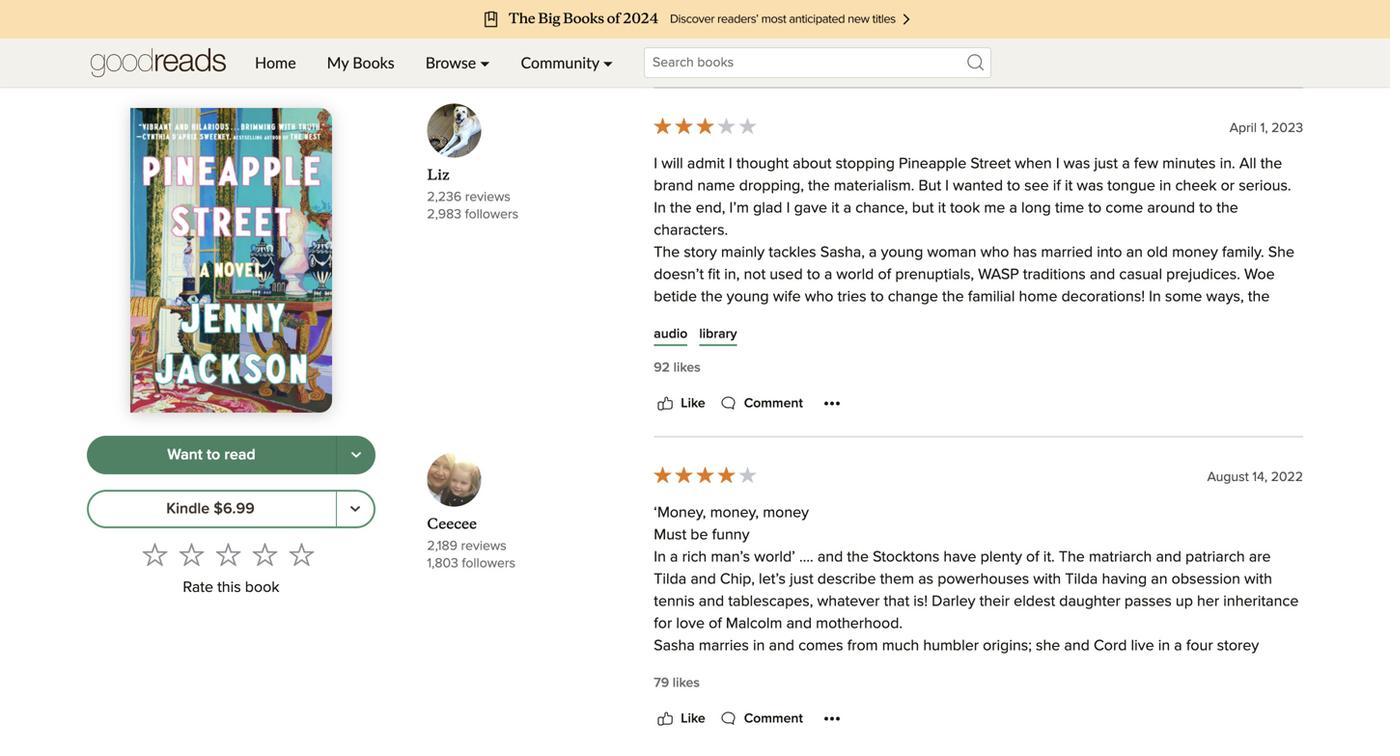 Task type: describe. For each thing, give the bounding box(es) containing it.
browse ▾
[[425, 53, 490, 72]]

asians
[[942, 512, 987, 527]]

2 horizontal spatial with
[[1244, 573, 1272, 588]]

1 vertical spatial fit
[[696, 512, 709, 527]]

but inside i will admit i thought about stopping pineapple street when i was just a few minutes in. all the brand name dropping, the materialism. but i wanted to see if it was tongue in cheek or serious. in the end, i'm glad i gave it a chance, but it took me a long time to come around to the characters. the story mainly tackles sasha, a young woman who has married into an old money family. she doesn't fit in, not used to a world of prenuptials, wasp traditions and casual prejudices. woe betide the young wife who tries to change the familial home decorations! in some ways, the beginning reminded me of the story of princess diana at the royal family's christmas weekend. she's always going to be an outsider. her two sister-in-laws mistakenly call her the gold digger. this almost felt like two different books. the beginning was all sarcastic humor, like the author wanted the reader to feel smug at the expense of the family, who are entitled, coddled and cocooned. it wasn't until the book was over half done before she decided to give the sisters any sort of humanity that would make you care about them. and even then, there are still parts of their characters that had me cringing at their casual cruelty. as would be expected, everything works out as would be expected. this book has gotten a lot of buzz. i guess, if you're looking for a beach read this summer, it'll easily fit that bill. think of it like crazy rich asians for the wasp set. but this is not a family drama that will stick with you after you finish it. i listened to this and marin ireland narrated. she did her normal fine job.
[[912, 201, 934, 216]]

in inside 'money, money, money must be funny in a rich man's world' …. and the stocktons have plenty of it. the matriarch and patriarch are tilda and chip, let's just describe them as powerhouses with tilda having an obsession with tennis and tablescapes, whatever that is! darley their eldest daughter passes up her inheritance for love of malcolm and motherhood. sasha marries in and comes from much humbler origins; she and cord live in a four storey limestone on pineapple street that belongs to tilda and chip and they are not allowed to change a thing. sasha doesn't fit in and no matter how hard she tries she cannot penetrate the close family unit. then there is the youngest, georgiana, utterly coddled and totally spoilt but maybe, just maybe there's hope for her.
[[654, 550, 666, 566]]

rate 3 out of 5 image
[[216, 542, 241, 567]]

rating 0 out of 5 group
[[137, 537, 320, 573]]

1 vertical spatial she
[[950, 556, 977, 572]]

was up family,
[[1027, 356, 1054, 372]]

79
[[654, 677, 669, 691]]

origins;
[[983, 639, 1032, 655]]

humbler
[[923, 639, 979, 655]]

the down woe
[[1248, 290, 1270, 305]]

0 vertical spatial wasp
[[978, 268, 1019, 283]]

coddled inside i will admit i thought about stopping pineapple street when i was just a few minutes in. all the brand name dropping, the materialism. but i wanted to see if it was tongue in cheek or serious. in the end, i'm glad i gave it a chance, but it took me a long time to come around to the characters. the story mainly tackles sasha, a young woman who has married into an old money family. she doesn't fit in, not used to a world of prenuptials, wasp traditions and casual prejudices. woe betide the young wife who tries to change the familial home decorations! in some ways, the beginning reminded me of the story of princess diana at the royal family's christmas weekend. she's always going to be an outsider. her two sister-in-laws mistakenly call her the gold digger. this almost felt like two different books. the beginning was all sarcastic humor, like the author wanted the reader to feel smug at the expense of the family, who are entitled, coddled and cocooned. it wasn't until the book was over half done before she decided to give the sisters any sort of humanity that would make you care about them. and even then, there are still parts of their characters that had me cringing at their casual cruelty. as would be expected, everything works out as would be expected. this book has gotten a lot of buzz. i guess, if you're looking for a beach read this summer, it'll easily fit that bill. think of it like crazy rich asians for the wasp set. but this is not a family drama that will stick with you after you finish it. i listened to this and marin ireland narrated. she did her normal fine job.
[[1180, 379, 1235, 394]]

rate 5 out of 5 image
[[289, 542, 314, 567]]

home
[[1019, 290, 1057, 305]]

even
[[1061, 423, 1094, 438]]

0 horizontal spatial will
[[661, 157, 683, 172]]

married
[[1041, 245, 1093, 261]]

woman
[[927, 245, 976, 261]]

0 vertical spatial two
[[936, 334, 961, 350]]

out
[[698, 467, 720, 483]]

to right 'used'
[[807, 268, 820, 283]]

change inside i will admit i thought about stopping pineapple street when i was just a few minutes in. all the brand name dropping, the materialism. but i wanted to see if it was tongue in cheek or serious. in the end, i'm glad i gave it a chance, but it took me a long time to come around to the characters. the story mainly tackles sasha, a young woman who has married into an old money family. she doesn't fit in, not used to a world of prenuptials, wasp traditions and casual prejudices. woe betide the young wife who tries to change the familial home decorations! in some ways, the beginning reminded me of the story of princess diana at the royal family's christmas weekend. she's always going to be an outsider. her two sister-in-laws mistakenly call her the gold digger. this almost felt like two different books. the beginning was all sarcastic humor, like the author wanted the reader to feel smug at the expense of the family, who are entitled, coddled and cocooned. it wasn't until the book was over half done before she decided to give the sisters any sort of humanity that would make you care about them. and even then, there are still parts of their characters that had me cringing at their casual cruelty. as would be expected, everything works out as would be expected. this book has gotten a lot of buzz. i guess, if you're looking for a beach read this summer, it'll easily fit that bill. think of it like crazy rich asians for the wasp set. but this is not a family drama that will stick with you after you finish it. i listened to this and marin ireland narrated. she did her normal fine job.
[[888, 290, 938, 305]]

and up "let's" at the right
[[764, 556, 789, 572]]

1 vertical spatial me
[[794, 312, 815, 327]]

review by ceecee element
[[427, 453, 1303, 752]]

sort
[[654, 423, 679, 438]]

and up "decorations!"
[[1090, 268, 1115, 283]]

0 vertical spatial in
[[654, 201, 666, 216]]

of right 'lot'
[[833, 490, 846, 505]]

1 vertical spatial young
[[727, 290, 769, 305]]

of down 'lot'
[[810, 512, 824, 527]]

was up time
[[1077, 179, 1103, 194]]

in inside i will admit i thought about stopping pineapple street when i was just a few minutes in. all the brand name dropping, the materialism. but i wanted to see if it was tongue in cheek or serious. in the end, i'm glad i gave it a chance, but it took me a long time to come around to the characters. the story mainly tackles sasha, a young woman who has married into an old money family. she doesn't fit in, not used to a world of prenuptials, wasp traditions and casual prejudices. woe betide the young wife who tries to change the familial home decorations! in some ways, the beginning reminded me of the story of princess diana at the royal family's christmas weekend. she's always going to be an outsider. her two sister-in-laws mistakenly call her the gold digger. this almost felt like two different books. the beginning was all sarcastic humor, like the author wanted the reader to feel smug at the expense of the family, who are entitled, coddled and cocooned. it wasn't until the book was over half done before she decided to give the sisters any sort of humanity that would make you care about them. and even then, there are still parts of their characters that had me cringing at their casual cruelty. as would be expected, everything works out as would be expected. this book has gotten a lot of buzz. i guess, if you're looking for a beach read this summer, it'll easily fit that bill. think of it like crazy rich asians for the wasp set. but this is not a family drama that will stick with you after you finish it. i listened to this and marin ireland narrated. she did her normal fine job.
[[1159, 179, 1171, 194]]

comment
[[733, 12, 789, 25]]

weekend.
[[1225, 312, 1291, 327]]

for down 'tennis'
[[654, 617, 672, 632]]

it down 'lot'
[[828, 512, 836, 527]]

come
[[1106, 201, 1143, 216]]

read inside i will admit i thought about stopping pineapple street when i was just a few minutes in. all the brand name dropping, the materialism. but i wanted to see if it was tongue in cheek or serious. in the end, i'm glad i gave it a chance, but it took me a long time to come around to the characters. the story mainly tackles sasha, a young woman who has married into an old money family. she doesn't fit in, not used to a world of prenuptials, wasp traditions and casual prejudices. woe betide the young wife who tries to change the familial home decorations! in some ways, the beginning reminded me of the story of princess diana at the royal family's christmas weekend. she's always going to be an outsider. her two sister-in-laws mistakenly call her the gold digger. this almost felt like two different books. the beginning was all sarcastic humor, like the author wanted the reader to feel smug at the expense of the family, who are entitled, coddled and cocooned. it wasn't until the book was over half done before she decided to give the sisters any sort of humanity that would make you care about them. and even then, there are still parts of their characters that had me cringing at their casual cruelty. as would be expected, everything works out as would be expected. this book has gotten a lot of buzz. i guess, if you're looking for a beach read this summer, it'll easily fit that bill. think of it like crazy rich asians for the wasp set. but this is not a family drama that will stick with you after you finish it. i listened to this and marin ireland narrated. she did her normal fine job.
[[1138, 490, 1168, 505]]

she inside i will admit i thought about stopping pineapple street when i was just a few minutes in. all the brand name dropping, the materialism. but i wanted to see if it was tongue in cheek or serious. in the end, i'm glad i gave it a chance, but it took me a long time to come around to the characters. the story mainly tackles sasha, a young woman who has married into an old money family. she doesn't fit in, not used to a world of prenuptials, wasp traditions and casual prejudices. woe betide the young wife who tries to change the familial home decorations! in some ways, the beginning reminded me of the story of princess diana at the royal family's christmas weekend. she's always going to be an outsider. her two sister-in-laws mistakenly call her the gold digger. this almost felt like two different books. the beginning was all sarcastic humor, like the author wanted the reader to feel smug at the expense of the family, who are entitled, coddled and cocooned. it wasn't until the book was over half done before she decided to give the sisters any sort of humanity that would make you care about them. and even then, there are still parts of their characters that had me cringing at their casual cruelty. as would be expected, everything works out as would be expected. this book has gotten a lot of buzz. i guess, if you're looking for a beach read this summer, it'll easily fit that bill. think of it like crazy rich asians for the wasp set. but this is not a family drama that will stick with you after you finish it. i listened to this and marin ireland narrated. she did her normal fine job.
[[1066, 401, 1090, 416]]

of right world
[[878, 268, 891, 283]]

a down summer,
[[1207, 512, 1215, 527]]

1 vertical spatial would
[[1077, 445, 1118, 461]]

stocktons
[[873, 550, 940, 566]]

the down brand
[[670, 201, 692, 216]]

0 horizontal spatial would
[[743, 467, 784, 483]]

there inside i will admit i thought about stopping pineapple street when i was just a few minutes in. all the brand name dropping, the materialism. but i wanted to see if it was tongue in cheek or serious. in the end, i'm glad i gave it a chance, but it took me a long time to come around to the characters. the story mainly tackles sasha, a young woman who has married into an old money family. she doesn't fit in, not used to a world of prenuptials, wasp traditions and casual prejudices. woe betide the young wife who tries to change the familial home decorations! in some ways, the beginning reminded me of the story of princess diana at the royal family's christmas weekend. she's always going to be an outsider. her two sister-in-laws mistakenly call her the gold digger. this almost felt like two different books. the beginning was all sarcastic humor, like the author wanted the reader to feel smug at the expense of the family, who are entitled, coddled and cocooned. it wasn't until the book was over half done before she decided to give the sisters any sort of humanity that would make you care about them. and even then, there are still parts of their characters that had me cringing at their casual cruelty. as would be expected, everything works out as would be expected. this book has gotten a lot of buzz. i guess, if you're looking for a beach read this summer, it'll easily fit that bill. think of it like crazy rich asians for the wasp set. but this is not a family drama that will stick with you after you finish it. i listened to this and marin ireland narrated. she did her normal fine job.
[[1136, 423, 1171, 438]]

beach
[[1092, 490, 1134, 505]]

cannot
[[1149, 684, 1195, 699]]

is!
[[913, 595, 928, 610]]

'money,
[[654, 506, 706, 521]]

marries
[[699, 639, 749, 655]]

fit inside 'money, money, money must be funny in a rich man's world' …. and the stocktons have plenty of it. the matriarch and patriarch are tilda and chip, let's just describe them as powerhouses with tilda having an obsession with tennis and tablescapes, whatever that is! darley their eldest daughter passes up her inheritance for love of malcolm and motherhood. sasha marries in and comes from much humbler origins; she and cord live in a four storey limestone on pineapple street that belongs to tilda and chip and they are not allowed to change a thing. sasha doesn't fit in and no matter how hard she tries she cannot penetrate the close family unit. then there is the youngest, georgiana, utterly coddled and totally spoilt but maybe, just maybe there's hope for her.
[[861, 684, 873, 699]]

materialism.
[[834, 179, 914, 194]]

to right going
[[787, 334, 800, 350]]

2,236
[[427, 191, 462, 204]]

decided
[[1094, 401, 1150, 416]]

the down almost
[[708, 379, 730, 394]]

to down world
[[870, 290, 884, 305]]

plenty
[[980, 550, 1022, 566]]

inheritance
[[1223, 595, 1299, 610]]

0 horizontal spatial just
[[707, 728, 731, 743]]

any
[[1277, 401, 1301, 416]]

few
[[1134, 157, 1158, 172]]

of up marries at the bottom
[[709, 617, 722, 632]]

you up cringing
[[882, 423, 907, 438]]

rating 3 out of 5 image
[[652, 115, 758, 137]]

1 vertical spatial her
[[1006, 556, 1028, 572]]

that left the had at right
[[763, 445, 789, 461]]

job.
[[1112, 556, 1136, 572]]

0 horizontal spatial casual
[[957, 445, 1000, 461]]

thing.
[[720, 684, 758, 699]]

this right rate
[[217, 580, 241, 596]]

the up still
[[1204, 401, 1225, 416]]

as inside i will admit i thought about stopping pineapple street when i was just a few minutes in. all the brand name dropping, the materialism. but i wanted to see if it was tongue in cheek or serious. in the end, i'm glad i gave it a chance, but it took me a long time to come around to the characters. the story mainly tackles sasha, a young woman who has married into an old money family. she doesn't fit in, not used to a world of prenuptials, wasp traditions and casual prejudices. woe betide the young wife who tries to change the familial home decorations! in some ways, the beginning reminded me of the story of princess diana at the royal family's christmas weekend. she's always going to be an outsider. her two sister-in-laws mistakenly call her the gold digger. this almost felt like two different books. the beginning was all sarcastic humor, like the author wanted the reader to feel smug at the expense of the family, who are entitled, coddled and cocooned. it wasn't until the book was over half done before she decided to give the sisters any sort of humanity that would make you care about them. and even then, there are still parts of their characters that had me cringing at their casual cruelty. as would be expected, everything works out as would be expected. this book has gotten a lot of buzz. i guess, if you're looking for a beach read this summer, it'll easily fit that bill. think of it like crazy rich asians for the wasp set. but this is not a family drama that will stick with you after you finish it. i listened to this and marin ireland narrated. she did her normal fine job.
[[724, 467, 739, 483]]

the up hope
[[862, 706, 884, 721]]

utterly
[[1037, 706, 1079, 721]]

rich
[[682, 550, 707, 566]]

give
[[1171, 401, 1200, 416]]

rate
[[183, 580, 213, 596]]

april 1, 2023
[[1230, 122, 1303, 135]]

1 vertical spatial beginning
[[955, 356, 1023, 372]]

took
[[950, 201, 980, 216]]

sisters
[[1229, 401, 1273, 416]]

to left give
[[1154, 401, 1167, 416]]

of down cocooned.
[[683, 423, 697, 438]]

the inside 'money, money, money must be funny in a rich man's world' …. and the stocktons have plenty of it. the matriarch and patriarch are tilda and chip, let's just describe them as powerhouses with tilda having an obsession with tennis and tablescapes, whatever that is! darley their eldest daughter passes up her inheritance for love of malcolm and motherhood. sasha marries in and comes from much humbler origins; she and cord live in a four storey limestone on pineapple street that belongs to tilda and chip and they are not allowed to change a thing. sasha doesn't fit in and no matter how hard she tries she cannot penetrate the close family unit. then there is the youngest, georgiana, utterly coddled and totally spoilt but maybe, just maybe there's hope for her.
[[1059, 550, 1085, 566]]

the down smug
[[821, 401, 843, 416]]

much
[[882, 639, 919, 655]]

that up 'man's'
[[700, 534, 726, 549]]

allowed
[[1192, 661, 1245, 677]]

darley
[[932, 595, 975, 610]]

1 horizontal spatial story
[[862, 312, 896, 327]]

i right when
[[1056, 157, 1060, 172]]

be down 'then,' at the right
[[1122, 445, 1140, 461]]

the up princess
[[942, 290, 964, 305]]

community ▾ link
[[505, 39, 628, 87]]

the down after
[[847, 550, 869, 566]]

a up set. on the bottom of page
[[1080, 490, 1088, 505]]

like for 92 likes
[[681, 397, 705, 411]]

all
[[1058, 356, 1073, 372]]

she up chip
[[1036, 639, 1060, 655]]

are down give
[[1175, 423, 1197, 438]]

it right gave at the top right
[[831, 201, 839, 216]]

april 1, 2023 link
[[1230, 122, 1303, 135]]

i up crazy
[[890, 490, 893, 505]]

and down 'malcolm'
[[769, 639, 794, 655]]

2023
[[1271, 122, 1303, 135]]

i up brand
[[654, 157, 657, 172]]

1 vertical spatial if
[[945, 490, 953, 505]]

1 vertical spatial two
[[787, 356, 811, 372]]

my books
[[327, 53, 395, 72]]

when
[[1015, 157, 1052, 172]]

liz link
[[427, 166, 450, 185]]

….
[[799, 550, 813, 566]]

feel
[[800, 379, 825, 394]]

likes for 101 likes
[[676, 12, 703, 26]]

over
[[916, 401, 946, 416]]

i right admit
[[729, 157, 732, 172]]

motherhood.
[[816, 617, 903, 632]]

0 horizontal spatial the
[[654, 245, 680, 261]]

ceecee
[[427, 516, 477, 534]]

it. inside 'money, money, money must be funny in a rich man's world' …. and the stocktons have plenty of it. the matriarch and patriarch are tilda and chip, let's just describe them as powerhouses with tilda having an obsession with tennis and tablescapes, whatever that is! darley their eldest daughter passes up her inheritance for love of malcolm and motherhood. sasha marries in and comes from much humbler origins; she and cord live in a four storey limestone on pineapple street that belongs to tilda and chip and they are not allowed to change a thing. sasha doesn't fit in and no matter how hard she tries she cannot penetrate the close family unit. then there is the youngest, georgiana, utterly coddled and totally spoilt but maybe, just maybe there's hope for her.
[[1043, 550, 1055, 566]]

0 vertical spatial an
[[1126, 245, 1143, 261]]

0 vertical spatial has
[[1013, 245, 1037, 261]]

diana
[[978, 312, 1017, 327]]

august 14, 2022
[[1207, 471, 1303, 485]]

admit
[[687, 157, 725, 172]]

0 vertical spatial her
[[1159, 334, 1181, 350]]

0 horizontal spatial their
[[654, 445, 684, 461]]

brand
[[654, 179, 693, 194]]

and up sisters
[[1239, 379, 1265, 394]]

or
[[1221, 179, 1235, 194]]

review by liz element
[[427, 104, 1303, 572]]

books.
[[876, 356, 921, 372]]

the up serious.
[[1260, 157, 1282, 172]]

the up gave at the top right
[[808, 179, 830, 194]]

and down belongs
[[893, 684, 919, 699]]

and up "obsession"
[[1156, 550, 1181, 566]]

and right ….
[[817, 550, 843, 566]]

you up marin
[[823, 534, 848, 549]]

0 horizontal spatial wanted
[[654, 379, 704, 394]]

you're
[[957, 490, 999, 505]]

that down them
[[884, 595, 909, 610]]

as
[[1056, 445, 1073, 461]]

in down 'malcolm'
[[753, 639, 765, 655]]

be up the different
[[804, 334, 822, 350]]

and down cannot
[[1142, 706, 1168, 721]]

all
[[1239, 157, 1256, 172]]

gave
[[794, 201, 827, 216]]

she up utterly
[[1059, 684, 1083, 699]]

that down wasn't
[[766, 423, 792, 438]]

0 horizontal spatial tilda
[[654, 573, 687, 588]]

2 vertical spatial book
[[245, 580, 279, 596]]

1 vertical spatial the
[[925, 356, 951, 372]]

world'
[[754, 550, 795, 566]]

the right betide
[[701, 290, 723, 305]]

author
[[1242, 356, 1286, 372]]

ceecee link
[[427, 516, 477, 534]]

community
[[521, 53, 599, 72]]

this up matriarch
[[1139, 512, 1162, 527]]

2 horizontal spatial book
[[847, 401, 881, 416]]

2,983
[[427, 208, 461, 222]]

comment button for 92 likes
[[717, 393, 803, 416]]

1 vertical spatial sasha
[[762, 684, 803, 699]]

0 vertical spatial who
[[980, 245, 1009, 261]]

of up the different
[[819, 312, 833, 327]]

0 vertical spatial about
[[793, 157, 832, 172]]

characters.
[[654, 223, 728, 239]]

tablescapes,
[[728, 595, 813, 610]]

to up chip,
[[719, 556, 732, 572]]

prenuptials,
[[895, 268, 974, 283]]

the down 'or'
[[1217, 201, 1238, 216]]

their inside 'money, money, money must be funny in a rich man's world' …. and the stocktons have plenty of it. the matriarch and patriarch are tilda and chip, let's just describe them as powerhouses with tilda having an obsession with tennis and tablescapes, whatever that is! darley their eldest daughter passes up her inheritance for love of malcolm and motherhood. sasha marries in and comes from much humbler origins; she and cord live in a four storey limestone on pineapple street that belongs to tilda and chip and they are not allowed to change a thing. sasha doesn't fit in and no matter how hard she tries she cannot penetrate the close family unit. then there is the youngest, georgiana, utterly coddled and totally spoilt but maybe, just maybe there's hope for her.
[[979, 595, 1010, 610]]

rate 2 out of 5 image
[[179, 542, 204, 567]]

then,
[[1098, 423, 1132, 438]]

2 horizontal spatial at
[[1021, 312, 1033, 327]]

0 horizontal spatial but
[[918, 179, 941, 194]]

and up love
[[699, 595, 724, 610]]

2 vertical spatial at
[[906, 445, 918, 461]]

a left few
[[1122, 157, 1130, 172]]

reviews for ceecee
[[461, 540, 506, 554]]

money,
[[710, 506, 759, 521]]

the up "outsider."
[[837, 312, 858, 327]]

belongs
[[891, 661, 945, 677]]

0 horizontal spatial has
[[724, 490, 748, 505]]

for left "her." in the right of the page
[[873, 728, 891, 743]]

1 vertical spatial will
[[730, 534, 752, 549]]

2 horizontal spatial like
[[1189, 356, 1213, 372]]

an inside 'money, money, money must be funny in a rich man's world' …. and the stocktons have plenty of it. the matriarch and patriarch are tilda and chip, let's just describe them as powerhouses with tilda having an obsession with tennis and tablescapes, whatever that is! darley their eldest daughter passes up her inheritance for love of malcolm and motherhood. sasha marries in and comes from much humbler origins; she and cord live in a four storey limestone on pineapple street that belongs to tilda and chip and they are not allowed to change a thing. sasha doesn't fit in and no matter how hard she tries she cannot penetrate the close family unit. then there is the youngest, georgiana, utterly coddled and totally spoilt but maybe, just maybe there's hope for her.
[[1151, 573, 1168, 588]]

a left thing.
[[708, 684, 716, 699]]

for right looking
[[1057, 490, 1076, 505]]

▾ for browse ▾
[[480, 53, 490, 72]]

you up stocktons
[[886, 534, 911, 549]]

i right glad
[[786, 201, 790, 216]]

are down sarcastic
[[1096, 379, 1118, 394]]

0 vertical spatial young
[[881, 245, 923, 261]]

1 horizontal spatial about
[[944, 423, 983, 438]]

1 horizontal spatial like
[[840, 512, 863, 527]]

going
[[744, 334, 783, 350]]

bill.
[[742, 512, 765, 527]]

0 horizontal spatial at
[[870, 379, 882, 394]]

was right when
[[1064, 157, 1090, 172]]

followers for ceecee
[[462, 558, 515, 571]]

having
[[1102, 573, 1147, 588]]

home link
[[239, 39, 311, 87]]

and down listened
[[691, 573, 716, 588]]

long
[[1021, 201, 1051, 216]]

to left see
[[1007, 179, 1020, 194]]

1 vertical spatial just
[[790, 573, 813, 588]]

doesn't inside i will admit i thought about stopping pineapple street when i was just a few minutes in. all the brand name dropping, the materialism. but i wanted to see if it was tongue in cheek or serious. in the end, i'm glad i gave it a chance, but it took me a long time to come around to the characters. the story mainly tackles sasha, a young woman who has married into an old money family. she doesn't fit in, not used to a world of prenuptials, wasp traditions and casual prejudices. woe betide the young wife who tries to change the familial home decorations! in some ways, the beginning reminded me of the story of princess diana at the royal family's christmas weekend. she's always going to be an outsider. her two sister-in-laws mistakenly call her the gold digger. this almost felt like two different books. the beginning was all sarcastic humor, like the author wanted the reader to feel smug at the expense of the family, who are entitled, coddled and cocooned. it wasn't until the book was over half done before she decided to give the sisters any sort of humanity that would make you care about them. and even then, there are still parts of their characters that had me cringing at their casual cruelty. as would be expected, everything works out as would be expected. this book has gotten a lot of buzz. i guess, if you're looking for a beach read this summer, it'll easily fit that bill. think of it like crazy rich asians for the wasp set. but this is not a family drama that will stick with you after you finish it. i listened to this and marin ireland narrated. she did her normal fine job.
[[654, 268, 704, 283]]

read inside want to read button
[[224, 448, 255, 463]]

the down the gold
[[1217, 356, 1238, 372]]

0 horizontal spatial like
[[759, 356, 783, 372]]

of up her
[[900, 312, 913, 327]]

familial
[[968, 290, 1015, 305]]

and left cord
[[1064, 639, 1090, 655]]

it left took
[[938, 201, 946, 216]]

narrated.
[[886, 556, 946, 572]]

1 vertical spatial wasp
[[1039, 512, 1080, 527]]

0 horizontal spatial story
[[684, 245, 717, 261]]

and down origins;
[[1003, 661, 1029, 677]]

doesn't inside 'money, money, money must be funny in a rich man's world' …. and the stocktons have plenty of it. the matriarch and patriarch are tilda and chip, let's just describe them as powerhouses with tilda having an obsession with tennis and tablescapes, whatever that is! darley their eldest daughter passes up her inheritance for love of malcolm and motherhood. sasha marries in and comes from much humbler origins; she and cord live in a four storey limestone on pineapple street that belongs to tilda and chip and they are not allowed to change a thing. sasha doesn't fit in and no matter how hard she tries she cannot penetrate the close family unit. then there is the youngest, georgiana, utterly coddled and totally spoilt but maybe, just maybe there's hope for her.
[[807, 684, 857, 699]]

just inside i will admit i thought about stopping pineapple street when i was just a few minutes in. all the brand name dropping, the materialism. but i wanted to see if it was tongue in cheek or serious. in the end, i'm glad i gave it a chance, but it took me a long time to come around to the characters. the story mainly tackles sasha, a young woman who has married into an old money family. she doesn't fit in, not used to a world of prenuptials, wasp traditions and casual prejudices. woe betide the young wife who tries to change the familial home decorations! in some ways, the beginning reminded me of the story of princess diana at the royal family's christmas weekend. she's always going to be an outsider. her two sister-in-laws mistakenly call her the gold digger. this almost felt like two different books. the beginning was all sarcastic humor, like the author wanted the reader to feel smug at the expense of the family, who are entitled, coddled and cocooned. it wasn't until the book was over half done before she decided to give the sisters any sort of humanity that would make you care about them. and even then, there are still parts of their characters that had me cringing at their casual cruelty. as would be expected, everything works out as would be expected. this book has gotten a lot of buzz. i guess, if you're looking for a beach read this summer, it'll easily fit that bill. think of it like crazy rich asians for the wasp set. but this is not a family drama that will stick with you after you finish it. i listened to this and marin ireland narrated. she did her normal fine job.
[[1094, 157, 1118, 172]]

1 horizontal spatial with
[[1033, 573, 1061, 588]]

hope
[[834, 728, 869, 743]]

as inside 'money, money, money must be funny in a rich man's world' …. and the stocktons have plenty of it. the matriarch and patriarch are tilda and chip, let's just describe them as powerhouses with tilda having an obsession with tennis and tablescapes, whatever that is! darley their eldest daughter passes up her inheritance for love of malcolm and motherhood. sasha marries in and comes from much humbler origins; she and cord live in a four storey limestone on pineapple street that belongs to tilda and chip and they are not allowed to change a thing. sasha doesn't fit in and no matter how hard she tries she cannot penetrate the close family unit. then there is the youngest, georgiana, utterly coddled and totally spoilt but maybe, just maybe there's hope for her.
[[918, 573, 934, 588]]

them.
[[987, 423, 1025, 438]]

92 likes
[[654, 362, 701, 375]]

2 vertical spatial who
[[1063, 379, 1092, 394]]

call
[[1132, 334, 1155, 350]]

this up chip,
[[736, 556, 760, 572]]

the down looking
[[1013, 512, 1035, 527]]

penetrate
[[1199, 684, 1264, 699]]

a up world
[[869, 245, 877, 261]]

2 vertical spatial me
[[822, 445, 843, 461]]

the down the 'home'
[[1037, 312, 1059, 327]]

0 vertical spatial not
[[744, 268, 766, 283]]

old
[[1147, 245, 1168, 261]]

of right plenty
[[1026, 550, 1039, 566]]

1 horizontal spatial casual
[[1119, 268, 1162, 283]]

comment for 92 likes
[[744, 397, 803, 411]]

to down the humbler
[[949, 661, 963, 677]]

have
[[944, 550, 976, 566]]

with inside i will admit i thought about stopping pineapple street when i was just a few minutes in. all the brand name dropping, the materialism. but i wanted to see if it was tongue in cheek or serious. in the end, i'm glad i gave it a chance, but it took me a long time to come around to the characters. the story mainly tackles sasha, a young woman who has married into an old money family. she doesn't fit in, not used to a world of prenuptials, wasp traditions and casual prejudices. woe betide the young wife who tries to change the familial home decorations! in some ways, the beginning reminded me of the story of princess diana at the royal family's christmas weekend. she's always going to be an outsider. her two sister-in-laws mistakenly call her the gold digger. this almost felt like two different books. the beginning was all sarcastic humor, like the author wanted the reader to feel smug at the expense of the family, who are entitled, coddled and cocooned. it wasn't until the book was over half done before she decided to give the sisters any sort of humanity that would make you care about them. and even then, there are still parts of their characters that had me cringing at their casual cruelty. as would be expected, everything works out as would be expected. this book has gotten a lot of buzz. i guess, if you're looking for a beach read this summer, it'll easily fit that bill. think of it like crazy rich asians for the wasp set. but this is not a family drama that will stick with you after you finish it. i listened to this and marin ireland narrated. she did her normal fine job.
[[791, 534, 819, 549]]

1 vertical spatial but
[[1112, 512, 1135, 527]]

0 horizontal spatial an
[[826, 334, 842, 350]]

a left four
[[1174, 639, 1182, 655]]

money inside 'money, money, money must be funny in a rich man's world' …. and the stocktons have plenty of it. the matriarch and patriarch are tilda and chip, let's just describe them as powerhouses with tilda having an obsession with tennis and tablescapes, whatever that is! darley their eldest daughter passes up her inheritance for love of malcolm and motherhood. sasha marries in and comes from much humbler origins; she and cord live in a four storey limestone on pineapple street that belongs to tilda and chip and they are not allowed to change a thing. sasha doesn't fit in and no matter how hard she tries she cannot penetrate the close family unit. then there is the youngest, georgiana, utterly coddled and totally spoilt but maybe, just maybe there's hope for her.
[[763, 506, 809, 521]]

1 vertical spatial who
[[805, 290, 834, 305]]

2 horizontal spatial tilda
[[1065, 573, 1098, 588]]

want to read
[[167, 448, 255, 463]]

for down you're
[[991, 512, 1009, 527]]

she down they
[[1120, 684, 1145, 699]]

youngest,
[[888, 706, 954, 721]]

of up 'done'
[[974, 379, 987, 394]]

in right live
[[1158, 639, 1170, 655]]

smug
[[829, 379, 866, 394]]



Task type: vqa. For each thing, say whether or not it's contained in the screenshot.
submit
no



Task type: locate. For each thing, give the bounding box(es) containing it.
humor,
[[1140, 356, 1185, 372]]

None search field
[[628, 47, 1007, 78]]

reminded
[[726, 312, 790, 327]]

audio
[[654, 328, 688, 341]]

1 vertical spatial reviews
[[461, 540, 506, 554]]

and
[[1090, 268, 1115, 283], [1239, 379, 1265, 394], [817, 550, 843, 566], [1156, 550, 1181, 566], [764, 556, 789, 572], [691, 573, 716, 588], [699, 595, 724, 610], [786, 617, 812, 632], [769, 639, 794, 655], [1064, 639, 1090, 655], [1003, 661, 1029, 677], [1068, 661, 1094, 677], [893, 684, 919, 699], [1142, 706, 1168, 721]]

serious.
[[1239, 179, 1291, 194]]

cringing
[[847, 445, 902, 461]]

their down powerhouses
[[979, 595, 1010, 610]]

1 vertical spatial comment button
[[717, 393, 803, 416]]

profile image for liz. image
[[427, 104, 481, 158]]

comment down reader
[[744, 397, 803, 411]]

3 like from the top
[[681, 713, 705, 726]]

just down marin
[[790, 573, 813, 588]]

comment button for 79 likes
[[717, 708, 803, 731]]

likes down limestone
[[673, 677, 700, 691]]

comment inside 'review by ceecee' element
[[744, 713, 803, 726]]

then
[[770, 706, 804, 721]]

1 horizontal spatial who
[[980, 245, 1009, 261]]

if
[[1053, 179, 1061, 194], [945, 490, 953, 505]]

money
[[1172, 245, 1218, 261], [763, 506, 809, 521]]

her inside 'money, money, money must be funny in a rich man's world' …. and the stocktons have plenty of it. the matriarch and patriarch are tilda and chip, let's just describe them as powerhouses with tilda having an obsession with tennis and tablescapes, whatever that is! darley their eldest daughter passes up her inheritance for love of malcolm and motherhood. sasha marries in and comes from much humbler origins; she and cord live in a four storey limestone on pineapple street that belongs to tilda and chip and they are not allowed to change a thing. sasha doesn't fit in and no matter how hard she tries she cannot penetrate the close family unit. then there is the youngest, georgiana, utterly coddled and totally spoilt but maybe, just maybe there's hope for her.
[[1197, 595, 1219, 610]]

0 vertical spatial if
[[1053, 179, 1061, 194]]

0 vertical spatial but
[[912, 201, 934, 216]]

library link
[[699, 325, 737, 344]]

likes inside button
[[676, 12, 703, 26]]

story up "outsider."
[[862, 312, 896, 327]]

are up inheritance
[[1249, 550, 1271, 566]]

1 horizontal spatial money
[[1172, 245, 1218, 261]]

3 comment button from the top
[[717, 708, 803, 731]]

cocooned.
[[654, 401, 725, 416]]

in.
[[1220, 157, 1235, 172]]

79 likes
[[654, 677, 700, 691]]

likes right 92
[[673, 362, 701, 375]]

0 vertical spatial coddled
[[1180, 379, 1235, 394]]

in left some
[[1149, 290, 1161, 305]]

family inside 'money, money, money must be funny in a rich man's world' …. and the stocktons have plenty of it. the matriarch and patriarch are tilda and chip, let's just describe them as powerhouses with tilda having an obsession with tennis and tablescapes, whatever that is! darley their eldest daughter passes up her inheritance for love of malcolm and motherhood. sasha marries in and comes from much humbler origins; she and cord live in a four storey limestone on pineapple street that belongs to tilda and chip and they are not allowed to change a thing. sasha doesn't fit in and no matter how hard she tries she cannot penetrate the close family unit. then there is the youngest, georgiana, utterly coddled and totally spoilt but maybe, just maybe there's hope for her.
[[694, 706, 733, 721]]

money down gotten
[[763, 506, 809, 521]]

rate 1 out of 5 image
[[142, 542, 167, 567]]

are down live
[[1131, 661, 1153, 677]]

is inside i will admit i thought about stopping pineapple street when i was just a few minutes in. all the brand name dropping, the materialism. but i wanted to see if it was tongue in cheek or serious. in the end, i'm glad i gave it a chance, but it took me a long time to come around to the characters. the story mainly tackles sasha, a young woman who has married into an old money family. she doesn't fit in, not used to a world of prenuptials, wasp traditions and casual prejudices. woe betide the young wife who tries to change the familial home decorations! in some ways, the beginning reminded me of the story of princess diana at the royal family's christmas weekend. she's always going to be an outsider. her two sister-in-laws mistakenly call her the gold digger. this almost felt like two different books. the beginning was all sarcastic humor, like the author wanted the reader to feel smug at the expense of the family, who are entitled, coddled and cocooned. it wasn't until the book was over half done before she decided to give the sisters any sort of humanity that would make you care about them. and even then, there are still parts of their characters that had me cringing at their casual cruelty. as would be expected, everything works out as would be expected. this book has gotten a lot of buzz. i guess, if you're looking for a beach read this summer, it'll easily fit that bill. think of it like crazy rich asians for the wasp set. but this is not a family drama that will stick with you after you finish it. i listened to this and marin ireland narrated. she did her normal fine job.
[[1166, 512, 1177, 527]]

0 vertical spatial street
[[970, 157, 1011, 172]]

0 vertical spatial there
[[1136, 423, 1171, 438]]

two up feel
[[787, 356, 811, 372]]

2 vertical spatial just
[[707, 728, 731, 743]]

casual down them.
[[957, 445, 1000, 461]]

wasn't
[[741, 401, 785, 416]]

▾ for community ▾
[[603, 53, 613, 72]]

1 vertical spatial pineapple
[[745, 661, 813, 677]]

1 vertical spatial like button
[[654, 393, 705, 416]]

like button for 92
[[654, 393, 705, 416]]

and left they
[[1068, 661, 1094, 677]]

1 horizontal spatial young
[[881, 245, 923, 261]]

name
[[697, 179, 735, 194]]

fit down from
[[861, 684, 873, 699]]

to inside button
[[207, 448, 220, 463]]

audio link
[[654, 325, 688, 344]]

but right chance,
[[912, 201, 934, 216]]

pineapple up took
[[899, 157, 966, 172]]

1 vertical spatial not
[[1181, 512, 1203, 527]]

rate this book element
[[87, 537, 375, 603]]

0 vertical spatial wanted
[[953, 179, 1003, 194]]

change inside 'money, money, money must be funny in a rich man's world' …. and the stocktons have plenty of it. the matriarch and patriarch are tilda and chip, let's just describe them as powerhouses with tilda having an obsession with tennis and tablescapes, whatever that is! darley their eldest daughter passes up her inheritance for love of malcolm and motherhood. sasha marries in and comes from much humbler origins; she and cord live in a four storey limestone on pineapple street that belongs to tilda and chip and they are not allowed to change a thing. sasha doesn't fit in and no matter how hard she tries she cannot penetrate the close family unit. then there is the youngest, georgiana, utterly coddled and totally spoilt but maybe, just maybe there's hope for her.
[[654, 684, 704, 699]]

storey
[[1217, 639, 1259, 655]]

0 horizontal spatial change
[[654, 684, 704, 699]]

reviews for liz
[[465, 191, 511, 204]]

1 horizontal spatial two
[[936, 334, 961, 350]]

followers
[[465, 208, 519, 222], [462, 558, 515, 571]]

as down narrated.
[[918, 573, 934, 588]]

3 like button from the top
[[654, 708, 705, 731]]

as
[[724, 467, 739, 483], [918, 573, 934, 588]]

be down the had at right
[[788, 467, 806, 483]]

pineapple
[[899, 157, 966, 172], [745, 661, 813, 677]]

1 horizontal spatial ▾
[[603, 53, 613, 72]]

browse
[[425, 53, 476, 72]]

coddled inside 'money, money, money must be funny in a rich man's world' …. and the stocktons have plenty of it. the matriarch and patriarch are tilda and chip, let's just describe them as powerhouses with tilda having an obsession with tennis and tablescapes, whatever that is! darley their eldest daughter passes up her inheritance for love of malcolm and motherhood. sasha marries in and comes from much humbler origins; she and cord live in a four storey limestone on pineapple street that belongs to tilda and chip and they are not allowed to change a thing. sasha doesn't fit in and no matter how hard she tries she cannot penetrate the close family unit. then there is the youngest, georgiana, utterly coddled and totally spoilt but maybe, just maybe there's hope for her.
[[1083, 706, 1138, 721]]

this
[[1172, 490, 1196, 505], [1139, 512, 1162, 527], [736, 556, 760, 572], [217, 580, 241, 596]]

like button inside 'review by ceecee' element
[[654, 708, 705, 731]]

1 vertical spatial likes
[[673, 362, 701, 375]]

1 horizontal spatial tilda
[[967, 661, 999, 677]]

1 horizontal spatial read
[[1138, 490, 1168, 505]]

likes for 79 likes
[[673, 677, 700, 691]]

there up expected, at the right of page
[[1136, 423, 1171, 438]]

with down normal
[[1033, 573, 1061, 588]]

normal
[[1032, 556, 1079, 572]]

0 vertical spatial fit
[[708, 268, 720, 283]]

0 horizontal spatial if
[[945, 490, 953, 505]]

used
[[770, 268, 803, 283]]

1 vertical spatial but
[[1257, 706, 1279, 721]]

tilda up matter at the bottom right of the page
[[967, 661, 999, 677]]

it'll
[[1261, 490, 1279, 505]]

change down prenuptials, on the right top of the page
[[888, 290, 938, 305]]

see
[[1024, 179, 1049, 194]]

princess
[[917, 312, 974, 327]]

their down care
[[922, 445, 953, 461]]

maybe,
[[654, 728, 703, 743]]

1 vertical spatial wanted
[[654, 379, 704, 394]]

0 vertical spatial would
[[796, 423, 837, 438]]

1 horizontal spatial not
[[1181, 512, 1203, 527]]

1 vertical spatial there
[[808, 706, 844, 721]]

2 vertical spatial comment
[[744, 713, 803, 726]]

0 vertical spatial me
[[984, 201, 1005, 216]]

0 vertical spatial sasha
[[654, 639, 695, 655]]

it up time
[[1065, 179, 1073, 194]]

different
[[815, 356, 872, 372]]

did
[[981, 556, 1002, 572]]

street inside i will admit i thought about stopping pineapple street when i was just a few minutes in. all the brand name dropping, the materialism. but i wanted to see if it was tongue in cheek or serious. in the end, i'm glad i gave it a chance, but it took me a long time to come around to the characters. the story mainly tackles sasha, a young woman who has married into an old money family. she doesn't fit in, not used to a world of prenuptials, wasp traditions and casual prejudices. woe betide the young wife who tries to change the familial home decorations! in some ways, the beginning reminded me of the story of princess diana at the royal family's christmas weekend. she's always going to be an outsider. her two sister-in-laws mistakenly call her the gold digger. this almost felt like two different books. the beginning was all sarcastic humor, like the author wanted the reader to feel smug at the expense of the family, who are entitled, coddled and cocooned. it wasn't until the book was over half done before she decided to give the sisters any sort of humanity that would make you care about them. and even then, there are still parts of their characters that had me cringing at their casual cruelty. as would be expected, everything works out as would be expected. this book has gotten a lot of buzz. i guess, if you're looking for a beach read this summer, it'll easily fit that bill. think of it like crazy rich asians for the wasp set. but this is not a family drama that will stick with you after you finish it. i listened to this and marin ireland narrated. she did her normal fine job.
[[970, 157, 1011, 172]]

reader
[[734, 379, 778, 394]]

daughter
[[1059, 595, 1120, 610]]

0 vertical spatial she
[[1268, 245, 1295, 261]]

likes inside button
[[673, 677, 700, 691]]

1 vertical spatial this
[[654, 490, 682, 505]]

young up prenuptials, on the right top of the page
[[881, 245, 923, 261]]

her
[[908, 334, 932, 350]]

easily
[[654, 512, 692, 527]]

comment button down thing.
[[717, 708, 803, 731]]

2 comment button from the top
[[717, 393, 803, 416]]

0 horizontal spatial young
[[727, 290, 769, 305]]

family's
[[1100, 312, 1150, 327]]

pineapple inside i will admit i thought about stopping pineapple street when i was just a few minutes in. all the brand name dropping, the materialism. but i wanted to see if it was tongue in cheek or serious. in the end, i'm glad i gave it a chance, but it took me a long time to come around to the characters. the story mainly tackles sasha, a young woman who has married into an old money family. she doesn't fit in, not used to a world of prenuptials, wasp traditions and casual prejudices. woe betide the young wife who tries to change the familial home decorations! in some ways, the beginning reminded me of the story of princess diana at the royal family's christmas weekend. she's always going to be an outsider. her two sister-in-laws mistakenly call her the gold digger. this almost felt like two different books. the beginning was all sarcastic humor, like the author wanted the reader to feel smug at the expense of the family, who are entitled, coddled and cocooned. it wasn't until the book was over half done before she decided to give the sisters any sort of humanity that would make you care about them. and even then, there are still parts of their characters that had me cringing at their casual cruelty. as would be expected, everything works out as would be expected. this book has gotten a lot of buzz. i guess, if you're looking for a beach read this summer, it'll easily fit that bill. think of it like crazy rich asians for the wasp set. but this is not a family drama that will stick with you after you finish it. i listened to this and marin ireland narrated. she did her normal fine job.
[[899, 157, 966, 172]]

3 comment from the top
[[744, 713, 803, 726]]

who
[[980, 245, 1009, 261], [805, 290, 834, 305], [1063, 379, 1092, 394]]

0 vertical spatial it.
[[955, 534, 966, 549]]

1 horizontal spatial their
[[922, 445, 953, 461]]

'money, money, money must be funny in a rich man's world' …. and the stocktons have plenty of it. the matriarch and patriarch are tilda and chip, let's just describe them as powerhouses with tilda having an obsession with tennis and tablescapes, whatever that is! darley their eldest daughter passes up her inheritance for love of malcolm and motherhood. sasha marries in and comes from much humbler origins; she and cord live in a four storey limestone on pineapple street that belongs to tilda and chip and they are not allowed to change a thing. sasha doesn't fit in and no matter how hard she tries she cannot penetrate the close family unit. then there is the youngest, georgiana, utterly coddled and totally spoilt but maybe, just maybe there's hope for her.
[[654, 506, 1299, 743]]

has up money,
[[724, 490, 748, 505]]

0 vertical spatial like button
[[654, 43, 705, 66]]

describe
[[817, 573, 876, 588]]

reviews inside liz 2,236 reviews 2,983 followers
[[465, 191, 511, 204]]

casual
[[1119, 268, 1162, 283], [957, 445, 1000, 461]]

about
[[793, 157, 832, 172], [944, 423, 983, 438]]

rate 4 out of 5 image
[[252, 542, 277, 567]]

like down 92 likes button
[[681, 397, 705, 411]]

1,803
[[427, 558, 458, 571]]

casual down old
[[1119, 268, 1162, 283]]

▾ inside browse ▾ link
[[480, 53, 490, 72]]

0 horizontal spatial is
[[848, 706, 858, 721]]

0 horizontal spatial it.
[[955, 534, 966, 549]]

in up youngest, at bottom
[[877, 684, 889, 699]]

2 horizontal spatial an
[[1151, 573, 1168, 588]]

1 vertical spatial tries
[[1087, 684, 1116, 699]]

into
[[1097, 245, 1122, 261]]

the down books.
[[886, 379, 908, 394]]

followers inside ceecee 2,189 reviews 1,803 followers
[[462, 558, 515, 571]]

book
[[847, 401, 881, 416], [686, 490, 720, 505], [245, 580, 279, 596]]

read
[[224, 448, 255, 463], [1138, 490, 1168, 505]]

92
[[654, 362, 670, 375]]

that up "funny"
[[713, 512, 738, 527]]

be
[[804, 334, 822, 350], [1122, 445, 1140, 461], [788, 467, 806, 483], [690, 528, 708, 544]]

ireland
[[835, 556, 882, 572]]

like up after
[[840, 512, 863, 527]]

0 horizontal spatial as
[[724, 467, 739, 483]]

likes
[[676, 12, 703, 26], [673, 362, 701, 375], [673, 677, 700, 691]]

young up reminded
[[727, 290, 769, 305]]

pineapple up then
[[745, 661, 813, 677]]

0 vertical spatial beginning
[[654, 312, 722, 327]]

four
[[1186, 639, 1213, 655]]

story down 'characters.'
[[684, 245, 717, 261]]

if up "asians"
[[945, 490, 953, 505]]

0 vertical spatial doesn't
[[654, 268, 704, 283]]

there inside 'money, money, money must be funny in a rich man's world' …. and the stocktons have plenty of it. the matriarch and patriarch are tilda and chip, let's just describe them as powerhouses with tilda having an obsession with tennis and tablescapes, whatever that is! darley their eldest daughter passes up her inheritance for love of malcolm and motherhood. sasha marries in and comes from much humbler origins; she and cord live in a four storey limestone on pineapple street that belongs to tilda and chip and they are not allowed to change a thing. sasha doesn't fit in and no matter how hard she tries she cannot penetrate the close family unit. then there is the youngest, georgiana, utterly coddled and totally spoilt but maybe, just maybe there's hope for her.
[[808, 706, 844, 721]]

cheek
[[1175, 179, 1217, 194]]

in
[[654, 201, 666, 216], [1149, 290, 1161, 305], [654, 550, 666, 566]]

book down rate 4 out of 5 image at the left
[[245, 580, 279, 596]]

it. left 'fine'
[[1043, 550, 1055, 566]]

1 vertical spatial comment
[[744, 397, 803, 411]]

1 horizontal spatial would
[[796, 423, 837, 438]]

▾ right community
[[603, 53, 613, 72]]

august 14, 2022 link
[[1207, 471, 1303, 485]]

around
[[1147, 201, 1195, 216]]

1 horizontal spatial sasha
[[762, 684, 803, 699]]

like
[[681, 48, 705, 61], [681, 397, 705, 411], [681, 713, 705, 726]]

2 vertical spatial in
[[654, 550, 666, 566]]

1 vertical spatial book
[[686, 490, 720, 505]]

is inside 'money, money, money must be funny in a rich man's world' …. and the stocktons have plenty of it. the matriarch and patriarch are tilda and chip, let's just describe them as powerhouses with tilda having an obsession with tennis and tablescapes, whatever that is! darley their eldest daughter passes up her inheritance for love of malcolm and motherhood. sasha marries in and comes from much humbler origins; she and cord live in a four storey limestone on pineapple street that belongs to tilda and chip and they are not allowed to change a thing. sasha doesn't fit in and no matter how hard she tries she cannot penetrate the close family unit. then there is the youngest, georgiana, utterly coddled and totally spoilt but maybe, just maybe there's hope for her.
[[848, 706, 858, 721]]

2 vertical spatial would
[[743, 467, 784, 483]]

wanted down 92 likes button
[[654, 379, 704, 394]]

until
[[789, 401, 817, 416]]

sasha up then
[[762, 684, 803, 699]]

▾ right browse on the left
[[480, 53, 490, 72]]

1 horizontal spatial family
[[1219, 512, 1259, 527]]

1 horizontal spatial as
[[918, 573, 934, 588]]

sasha,
[[820, 245, 865, 261]]

1 comment from the top
[[744, 48, 803, 61]]

comment down comment
[[744, 48, 803, 61]]

tries inside i will admit i thought about stopping pineapple street when i was just a few minutes in. all the brand name dropping, the materialism. but i wanted to see if it was tongue in cheek or serious. in the end, i'm glad i gave it a chance, but it took me a long time to come around to the characters. the story mainly tackles sasha, a young woman who has married into an old money family. she doesn't fit in, not used to a world of prenuptials, wasp traditions and casual prejudices. woe betide the young wife who tries to change the familial home decorations! in some ways, the beginning reminded me of the story of princess diana at the royal family's christmas weekend. she's always going to be an outsider. her two sister-in-laws mistakenly call her the gold digger. this almost felt like two different books. the beginning was all sarcastic humor, like the author wanted the reader to feel smug at the expense of the family, who are entitled, coddled and cocooned. it wasn't until the book was over half done before she decided to give the sisters any sort of humanity that would make you care about them. and even then, there are still parts of their characters that had me cringing at their casual cruelty. as would be expected, everything works out as would be expected. this book has gotten a lot of buzz. i guess, if you're looking for a beach read this summer, it'll easily fit that bill. think of it like crazy rich asians for the wasp set. but this is not a family drama that will stick with you after you finish it. i listened to this and marin ireland narrated. she did her normal fine job.
[[837, 290, 866, 305]]

stick
[[756, 534, 787, 549]]

rating 4 out of 5 image
[[652, 465, 758, 486]]

review by brandice element
[[427, 0, 1303, 104]]

comment button up humanity
[[717, 393, 803, 416]]

likes inside button
[[673, 362, 701, 375]]

i up woman at the top right
[[945, 179, 949, 194]]

tries down they
[[1087, 684, 1116, 699]]

1 this from the top
[[654, 356, 682, 372]]

0 vertical spatial family
[[1219, 512, 1259, 527]]

1 horizontal spatial has
[[1013, 245, 1037, 261]]

a down drama
[[670, 550, 678, 566]]

2 horizontal spatial the
[[1059, 550, 1085, 566]]

1 horizontal spatial if
[[1053, 179, 1061, 194]]

of right parts
[[1265, 423, 1279, 438]]

tries
[[837, 290, 866, 305], [1087, 684, 1116, 699]]

1 vertical spatial has
[[724, 490, 748, 505]]

street down the comes
[[817, 661, 857, 677]]

1 like button from the top
[[654, 43, 705, 66]]

comment button inside review by liz element
[[717, 393, 803, 416]]

read right beach
[[1138, 490, 1168, 505]]

just
[[1094, 157, 1118, 172], [790, 573, 813, 588], [707, 728, 731, 743]]

reviews inside ceecee 2,189 reviews 1,803 followers
[[461, 540, 506, 554]]

Search by book title or ISBN text field
[[644, 47, 991, 78]]

0 vertical spatial will
[[661, 157, 683, 172]]

tackles
[[769, 245, 816, 261]]

2 comment from the top
[[744, 397, 803, 411]]

1 horizontal spatial tries
[[1087, 684, 1116, 699]]

characters
[[688, 445, 759, 461]]

with up ….
[[791, 534, 819, 549]]

1 like from the top
[[681, 48, 705, 61]]

likes for 92 likes
[[673, 362, 701, 375]]

not right in,
[[744, 268, 766, 283]]

she up woe
[[1268, 245, 1295, 261]]

like button up sort
[[654, 393, 705, 416]]

no
[[923, 684, 940, 699]]

followers inside liz 2,236 reviews 2,983 followers
[[465, 208, 519, 222]]

1 comment button from the top
[[717, 43, 803, 66]]

2 vertical spatial likes
[[673, 677, 700, 691]]

still
[[1201, 423, 1224, 438]]

street inside 'money, money, money must be funny in a rich man's world' …. and the stocktons have plenty of it. the matriarch and patriarch are tilda and chip, let's just describe them as powerhouses with tilda having an obsession with tennis and tablescapes, whatever that is! darley their eldest daughter passes up her inheritance for love of malcolm and motherhood. sasha marries in and comes from much humbler origins; she and cord live in a four storey limestone on pineapple street that belongs to tilda and chip and they are not allowed to change a thing. sasha doesn't fit in and no matter how hard she tries she cannot penetrate the close family unit. then there is the youngest, georgiana, utterly coddled and totally spoilt but maybe, just maybe there's hope for her.
[[817, 661, 857, 677]]

$6.99
[[214, 502, 255, 517]]

0 vertical spatial tries
[[837, 290, 866, 305]]

2 like button from the top
[[654, 393, 705, 416]]

▾ inside community ▾ link
[[603, 53, 613, 72]]

tries inside 'money, money, money must be funny in a rich man's world' …. and the stocktons have plenty of it. the matriarch and patriarch are tilda and chip, let's just describe them as powerhouses with tilda having an obsession with tennis and tablescapes, whatever that is! darley their eldest daughter passes up her inheritance for love of malcolm and motherhood. sasha marries in and comes from much humbler origins; she and cord live in a four storey limestone on pineapple street that belongs to tilda and chip and they are not allowed to change a thing. sasha doesn't fit in and no matter how hard she tries she cannot penetrate the close family unit. then there is the youngest, georgiana, utterly coddled and totally spoilt but maybe, just maybe there's hope for her.
[[1087, 684, 1116, 699]]

1 horizontal spatial beginning
[[955, 356, 1023, 372]]

stopping
[[836, 157, 895, 172]]

money inside i will admit i thought about stopping pineapple street when i was just a few minutes in. all the brand name dropping, the materialism. but i wanted to see if it was tongue in cheek or serious. in the end, i'm glad i gave it a chance, but it took me a long time to come around to the characters. the story mainly tackles sasha, a young woman who has married into an old money family. she doesn't fit in, not used to a world of prenuptials, wasp traditions and casual prejudices. woe betide the young wife who tries to change the familial home decorations! in some ways, the beginning reminded me of the story of princess diana at the royal family's christmas weekend. she's always going to be an outsider. her two sister-in-laws mistakenly call her the gold digger. this almost felt like two different books. the beginning was all sarcastic humor, like the author wanted the reader to feel smug at the expense of the family, who are entitled, coddled and cocooned. it wasn't until the book was over half done before she decided to give the sisters any sort of humanity that would make you care about them. and even then, there are still parts of their characters that had me cringing at their casual cruelty. as would be expected, everything works out as would be expected. this book has gotten a lot of buzz. i guess, if you're looking for a beach read this summer, it'll easily fit that bill. think of it like crazy rich asians for the wasp set. but this is not a family drama that will stick with you after you finish it. i listened to this and marin ireland narrated. she did her normal fine job.
[[1172, 245, 1218, 261]]

a
[[1122, 157, 1130, 172], [843, 201, 851, 216], [1009, 201, 1017, 216], [869, 245, 877, 261], [824, 268, 832, 283], [800, 490, 808, 505], [1080, 490, 1088, 505], [1207, 512, 1215, 527], [670, 550, 678, 566], [1174, 639, 1182, 655], [708, 684, 716, 699]]

0 vertical spatial comment
[[744, 48, 803, 61]]

totally
[[1172, 706, 1212, 721]]

who right wife on the top right of page
[[805, 290, 834, 305]]

comment for 79 likes
[[744, 713, 803, 726]]

1 vertical spatial in
[[1149, 290, 1161, 305]]

i'm
[[729, 201, 749, 216]]

0 horizontal spatial me
[[794, 312, 815, 327]]

this up "'money,"
[[654, 490, 682, 505]]

1 horizontal spatial she
[[1268, 245, 1295, 261]]

2 vertical spatial the
[[1059, 550, 1085, 566]]

coddled up give
[[1180, 379, 1235, 394]]

tries down world
[[837, 290, 866, 305]]

their
[[654, 445, 684, 461], [922, 445, 953, 461], [979, 595, 1010, 610]]

and up the comes
[[786, 617, 812, 632]]

wasp left set. on the bottom of page
[[1039, 512, 1080, 527]]

not
[[1157, 661, 1188, 677]]

1 horizontal spatial an
[[1126, 245, 1143, 261]]

guess,
[[897, 490, 941, 505]]

like inside review by brandice element
[[681, 48, 705, 61]]

read up $6.99
[[224, 448, 255, 463]]

1 horizontal spatial wasp
[[1039, 512, 1080, 527]]

comment inside review by brandice element
[[744, 48, 803, 61]]

a left chance,
[[843, 201, 851, 216]]

hard
[[1024, 684, 1055, 699]]

2 horizontal spatial just
[[1094, 157, 1118, 172]]

like button for 79
[[654, 708, 705, 731]]

home image
[[91, 39, 226, 87]]

in
[[1159, 179, 1171, 194], [753, 639, 765, 655], [1158, 639, 1170, 655], [877, 684, 889, 699]]

that down from
[[861, 661, 887, 677]]

family inside i will admit i thought about stopping pineapple street when i was just a few minutes in. all the brand name dropping, the materialism. but i wanted to see if it was tongue in cheek or serious. in the end, i'm glad i gave it a chance, but it took me a long time to come around to the characters. the story mainly tackles sasha, a young woman who has married into an old money family. she doesn't fit in, not used to a world of prenuptials, wasp traditions and casual prejudices. woe betide the young wife who tries to change the familial home decorations! in some ways, the beginning reminded me of the story of princess diana at the royal family's christmas weekend. she's always going to be an outsider. her two sister-in-laws mistakenly call her the gold digger. this almost felt like two different books. the beginning was all sarcastic humor, like the author wanted the reader to feel smug at the expense of the family, who are entitled, coddled and cocooned. it wasn't until the book was over half done before she decided to give the sisters any sort of humanity that would make you care about them. and even then, there are still parts of their characters that had me cringing at their casual cruelty. as would be expected, everything works out as would be expected. this book has gotten a lot of buzz. i guess, if you're looking for a beach read this summer, it'll easily fit that bill. think of it like crazy rich asians for the wasp set. but this is not a family drama that will stick with you after you finish it. i listened to this and marin ireland narrated. she did her normal fine job.
[[1219, 512, 1259, 527]]

0 vertical spatial casual
[[1119, 268, 1162, 283]]

comment inside review by liz element
[[744, 397, 803, 411]]

the down christmas
[[1185, 334, 1207, 350]]

2 horizontal spatial me
[[984, 201, 1005, 216]]

like inside 'review by ceecee' element
[[681, 713, 705, 726]]

like inside review by liz element
[[681, 397, 705, 411]]

like for 79 likes
[[681, 713, 705, 726]]

1 horizontal spatial at
[[906, 445, 918, 461]]

2 horizontal spatial who
[[1063, 379, 1092, 394]]

comment button inside 'review by ceecee' element
[[717, 708, 803, 731]]

0 horizontal spatial not
[[744, 268, 766, 283]]

0 vertical spatial just
[[1094, 157, 1118, 172]]

to down cheek
[[1199, 201, 1213, 216]]

profile image for ceecee. image
[[427, 453, 481, 507]]

at
[[1021, 312, 1033, 327], [870, 379, 882, 394], [906, 445, 918, 461]]

0 horizontal spatial sasha
[[654, 639, 695, 655]]

it. inside i will admit i thought about stopping pineapple street when i was just a few minutes in. all the brand name dropping, the materialism. but i wanted to see if it was tongue in cheek or serious. in the end, i'm glad i gave it a chance, but it took me a long time to come around to the characters. the story mainly tackles sasha, a young woman who has married into an old money family. she doesn't fit in, not used to a world of prenuptials, wasp traditions and casual prejudices. woe betide the young wife who tries to change the familial home decorations! in some ways, the beginning reminded me of the story of princess diana at the royal family's christmas weekend. she's always going to be an outsider. her two sister-in-laws mistakenly call her the gold digger. this almost felt like two different books. the beginning was all sarcastic humor, like the author wanted the reader to feel smug at the expense of the family, who are entitled, coddled and cocooned. it wasn't until the book was over half done before she decided to give the sisters any sort of humanity that would make you care about them. and even then, there are still parts of their characters that had me cringing at their casual cruelty. as would be expected, everything works out as would be expected. this book has gotten a lot of buzz. i guess, if you're looking for a beach read this summer, it'll easily fit that bill. think of it like crazy rich asians for the wasp set. but this is not a family drama that will stick with you after you finish it. i listened to this and marin ireland narrated. she did her normal fine job.
[[955, 534, 966, 549]]

followers for liz
[[465, 208, 519, 222]]

listened
[[661, 556, 715, 572]]

world
[[836, 268, 874, 283]]

but inside 'money, money, money must be funny in a rich man's world' …. and the stocktons have plenty of it. the matriarch and patriarch are tilda and chip, let's just describe them as powerhouses with tilda having an obsession with tennis and tablescapes, whatever that is! darley their eldest daughter passes up her inheritance for love of malcolm and motherhood. sasha marries in and comes from much humbler origins; she and cord live in a four storey limestone on pineapple street that belongs to tilda and chip and they are not allowed to change a thing. sasha doesn't fit in and no matter how hard she tries she cannot penetrate the close family unit. then there is the youngest, georgiana, utterly coddled and totally spoilt but maybe, just maybe there's hope for her.
[[1257, 706, 1279, 721]]

1 vertical spatial is
[[848, 706, 858, 721]]

1 ▾ from the left
[[480, 53, 490, 72]]

would up the had at right
[[796, 423, 837, 438]]

to left feel
[[782, 379, 796, 394]]

the up 'done'
[[991, 379, 1013, 394]]

like
[[759, 356, 783, 372], [1189, 356, 1213, 372], [840, 512, 863, 527]]

book up make at the right of the page
[[847, 401, 881, 416]]

reviews right 2,236
[[465, 191, 511, 204]]

fine
[[1083, 556, 1108, 572]]

a left 'lot'
[[800, 490, 808, 505]]

rich
[[909, 512, 938, 527]]

1 vertical spatial change
[[654, 684, 704, 699]]

1 horizontal spatial street
[[970, 157, 1011, 172]]

kindle $6.99 link
[[87, 490, 337, 529]]

1
[[724, 12, 729, 25]]

pineapple inside 'money, money, money must be funny in a rich man's world' …. and the stocktons have plenty of it. the matriarch and patriarch are tilda and chip, let's just describe them as powerhouses with tilda having an obsession with tennis and tablescapes, whatever that is! darley their eldest daughter passes up her inheritance for love of malcolm and motherhood. sasha marries in and comes from much humbler origins; she and cord live in a four storey limestone on pineapple street that belongs to tilda and chip and they are not allowed to change a thing. sasha doesn't fit in and no matter how hard she tries she cannot penetrate the close family unit. then there is the youngest, georgiana, utterly coddled and totally spoilt but maybe, just maybe there's hope for her.
[[745, 661, 813, 677]]

to right time
[[1088, 201, 1102, 216]]

family down thing.
[[694, 706, 733, 721]]

1 horizontal spatial coddled
[[1180, 379, 1235, 394]]

2 like from the top
[[681, 397, 705, 411]]

2 ▾ from the left
[[603, 53, 613, 72]]

be inside 'money, money, money must be funny in a rich man's world' …. and the stocktons have plenty of it. the matriarch and patriarch are tilda and chip, let's just describe them as powerhouses with tilda having an obsession with tennis and tablescapes, whatever that is! darley their eldest daughter passes up her inheritance for love of malcolm and motherhood. sasha marries in and comes from much humbler origins; she and cord live in a four storey limestone on pineapple street that belongs to tilda and chip and they are not allowed to change a thing. sasha doesn't fit in and no matter how hard she tries she cannot penetrate the close family unit. then there is the youngest, georgiana, utterly coddled and totally spoilt but maybe, just maybe there's hope for her.
[[690, 528, 708, 544]]

1 horizontal spatial doesn't
[[807, 684, 857, 699]]

i down drama
[[654, 556, 657, 572]]

unit.
[[737, 706, 766, 721]]

1 vertical spatial like
[[681, 397, 705, 411]]

a left the long
[[1009, 201, 1017, 216]]

2 this from the top
[[654, 490, 682, 505]]

mainly
[[721, 245, 765, 261]]



